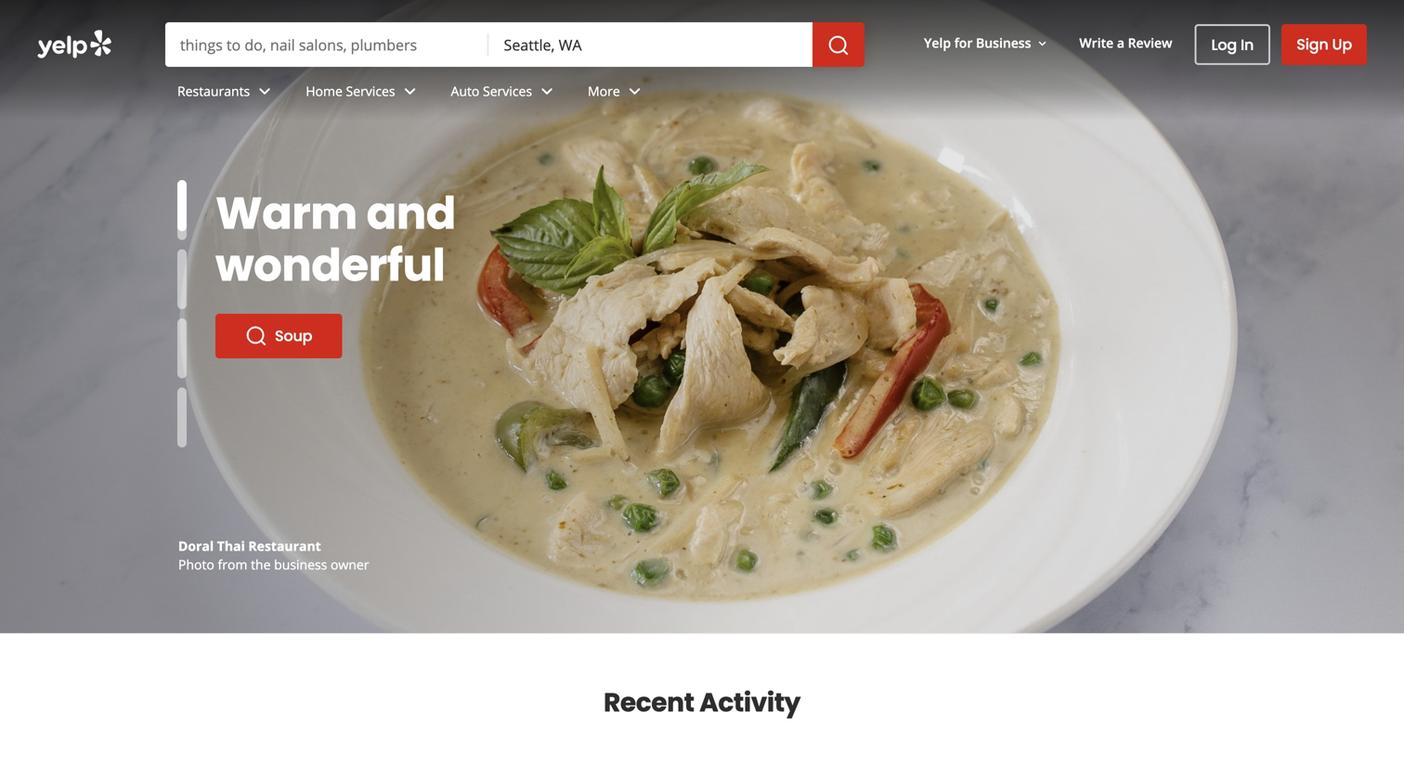 Task type: vqa. For each thing, say whether or not it's contained in the screenshot.
Bistro within the "First Off, The Only Reason I'M Giving Bamboo Bistro 4 Stars Instead Of 5 Is That Someone Really Needs To Go Above And Beyond To Get 5 Stars From Me. That Being Said, We Are So Happy…"
no



Task type: locate. For each thing, give the bounding box(es) containing it.
2 none field from the left
[[489, 22, 813, 67]]

0 horizontal spatial 24 chevron down v2 image
[[254, 80, 276, 103]]

24 chevron down v2 image right the restaurants
[[254, 80, 276, 103]]

business categories element
[[163, 67, 1367, 121]]

log
[[1212, 34, 1237, 55]]

1 none field from the left
[[165, 22, 489, 67]]

log in link
[[1195, 24, 1271, 65]]

2 services from the left
[[483, 82, 532, 100]]

None field
[[165, 22, 489, 67], [489, 22, 813, 67]]

2 horizontal spatial 24 chevron down v2 image
[[624, 80, 646, 103]]

from
[[218, 556, 247, 574]]

write a review
[[1080, 34, 1173, 52]]

24 chevron down v2 image inside home services link
[[399, 80, 421, 103]]

none field up home at the left
[[165, 22, 489, 67]]

soup link
[[215, 314, 342, 359]]

warm
[[215, 182, 357, 245]]

1 24 chevron down v2 image from the left
[[254, 80, 276, 103]]

business
[[976, 34, 1031, 52]]

auto services link
[[436, 67, 573, 121]]

in
[[1241, 34, 1254, 55]]

24 chevron down v2 image
[[254, 80, 276, 103], [399, 80, 421, 103], [624, 80, 646, 103]]

1 horizontal spatial 24 chevron down v2 image
[[399, 80, 421, 103]]

24 search v2 image
[[245, 325, 267, 347]]

address, neighborhood, city, state or zip text field
[[489, 22, 813, 67]]

recent activity
[[604, 685, 801, 721]]

1 services from the left
[[346, 82, 395, 100]]

None search field
[[165, 22, 865, 67]]

restaurants
[[177, 82, 250, 100]]

24 chevron down v2 image left auto
[[399, 80, 421, 103]]

doral
[[178, 537, 214, 555]]

yelp for business
[[924, 34, 1031, 52]]

activity
[[699, 685, 801, 721]]

soup
[[275, 326, 312, 346]]

3 24 chevron down v2 image from the left
[[624, 80, 646, 103]]

write a review link
[[1072, 26, 1180, 60]]

16 chevron down v2 image
[[1035, 36, 1050, 51]]

none field the things to do, nail salons, plumbers
[[165, 22, 489, 67]]

thai
[[217, 537, 245, 555]]

services
[[346, 82, 395, 100], [483, 82, 532, 100]]

auto services
[[451, 82, 532, 100]]

24 chevron down v2 image inside more link
[[624, 80, 646, 103]]

1 horizontal spatial services
[[483, 82, 532, 100]]

home services link
[[291, 67, 436, 121]]

24 chevron down v2 image for restaurants
[[254, 80, 276, 103]]

select slide image
[[177, 172, 187, 232]]

recent
[[604, 685, 694, 721]]

24 chevron down v2 image inside restaurants link
[[254, 80, 276, 103]]

sign up link
[[1282, 24, 1367, 65]]

the
[[251, 556, 271, 574]]

auto
[[451, 82, 480, 100]]

owner
[[331, 556, 369, 574]]

a
[[1117, 34, 1125, 52]]

services left 24 chevron down v2 icon
[[483, 82, 532, 100]]

services for auto services
[[483, 82, 532, 100]]

none field up more
[[489, 22, 813, 67]]

24 chevron down v2 image right more
[[624, 80, 646, 103]]

2 24 chevron down v2 image from the left
[[399, 80, 421, 103]]

24 chevron down v2 image
[[536, 80, 558, 103]]

None search field
[[0, 0, 1404, 121]]

services right home at the left
[[346, 82, 395, 100]]

things to do, nail salons, plumbers text field
[[165, 22, 489, 67]]

business
[[274, 556, 327, 574]]

0 horizontal spatial services
[[346, 82, 395, 100]]

doral thai restaurant link
[[178, 537, 321, 555]]



Task type: describe. For each thing, give the bounding box(es) containing it.
services for home services
[[346, 82, 395, 100]]

24 chevron down v2 image for home services
[[399, 80, 421, 103]]

more
[[588, 82, 620, 100]]

none field address, neighborhood, city, state or zip
[[489, 22, 813, 67]]

restaurant
[[248, 537, 321, 555]]

wonderful
[[215, 234, 445, 297]]

explore banner section banner
[[0, 0, 1404, 633]]

photo
[[178, 556, 214, 574]]

24 chevron down v2 image for more
[[624, 80, 646, 103]]

more link
[[573, 67, 661, 121]]

doral thai restaurant photo from the business owner
[[178, 537, 369, 574]]

sign up
[[1297, 34, 1352, 55]]

none search field containing sign up
[[0, 0, 1404, 121]]

search image
[[828, 34, 850, 57]]

none search field inside explore banner section banner
[[165, 22, 865, 67]]

yelp for business button
[[917, 26, 1057, 60]]

up
[[1332, 34, 1352, 55]]

yelp
[[924, 34, 951, 52]]

warm and wonderful
[[215, 182, 456, 297]]

sign
[[1297, 34, 1329, 55]]

and
[[367, 182, 456, 245]]

review
[[1128, 34, 1173, 52]]

write
[[1080, 34, 1114, 52]]

home
[[306, 82, 343, 100]]

for
[[955, 34, 973, 52]]

home services
[[306, 82, 395, 100]]

restaurants link
[[163, 67, 291, 121]]

log in
[[1212, 34, 1254, 55]]



